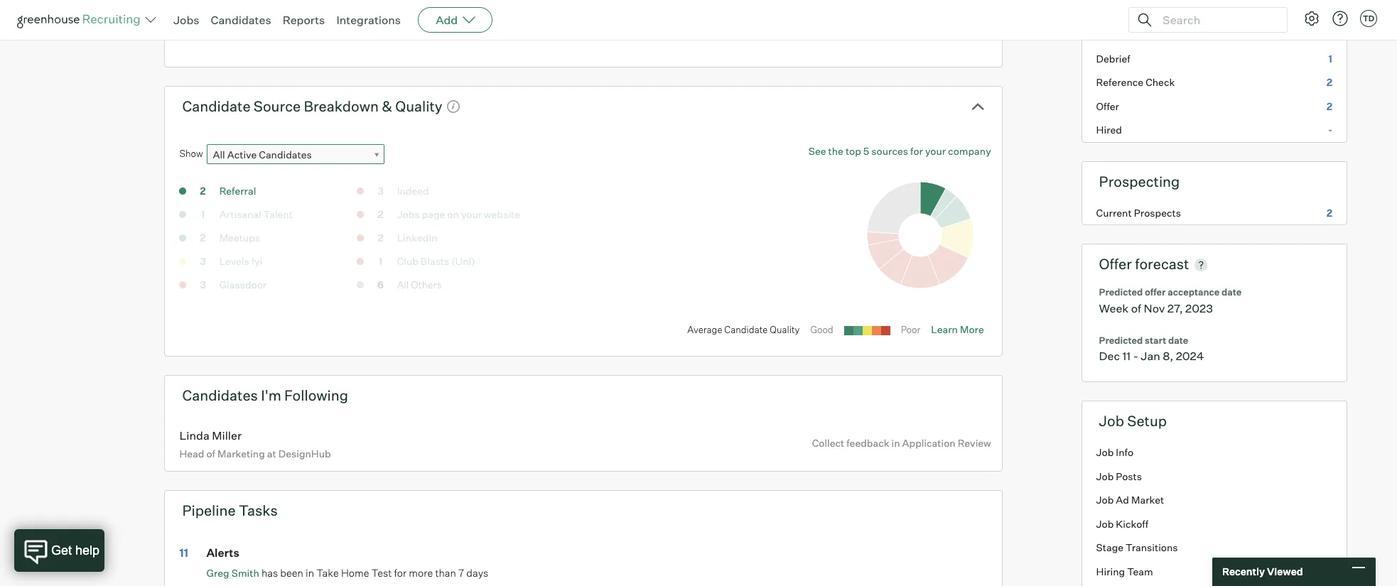 Task type: describe. For each thing, give the bounding box(es) containing it.
artisanal talent
[[219, 208, 293, 220]]

job info link
[[1082, 441, 1347, 465]]

show
[[179, 148, 203, 160]]

- link
[[1082, 118, 1347, 142]]

transitions
[[1126, 542, 1178, 554]]

greg smith link
[[206, 567, 259, 579]]

0 horizontal spatial candidate
[[182, 97, 251, 115]]

7
[[458, 567, 464, 580]]

2023
[[1186, 301, 1213, 315]]

hiring
[[1096, 566, 1125, 578]]

check
[[1146, 76, 1175, 88]]

3 link for glassdoor
[[189, 278, 217, 294]]

blasts
[[421, 255, 449, 267]]

hiring team
[[1096, 566, 1153, 578]]

reference check
[[1096, 76, 1175, 88]]

integrations link
[[336, 13, 401, 27]]

team
[[1127, 566, 1153, 578]]

1 vertical spatial your
[[461, 208, 482, 220]]

1 horizontal spatial -
[[1328, 124, 1333, 136]]

job info
[[1096, 447, 1134, 459]]

artisanal talent link
[[219, 208, 293, 220]]

all active candidates
[[213, 149, 312, 161]]

td
[[1363, 14, 1375, 23]]

more
[[960, 324, 984, 336]]

hiring team link
[[1082, 560, 1347, 584]]

club
[[397, 255, 418, 267]]

5
[[863, 145, 870, 157]]

linda miller head of marketing at designhub
[[179, 429, 331, 460]]

acceptance
[[1168, 287, 1220, 298]]

indeed link
[[397, 185, 429, 197]]

setup
[[1127, 412, 1167, 430]]

info
[[1116, 447, 1134, 459]]

&
[[382, 97, 392, 115]]

review
[[958, 437, 991, 449]]

date inside predicted offer acceptance date week of nov 27, 2023
[[1222, 287, 1242, 298]]

3 link for indeed
[[366, 184, 395, 201]]

website
[[484, 208, 520, 220]]

glassdoor link
[[219, 279, 267, 291]]

jobs page on your website
[[397, 208, 520, 220]]

offer forecast
[[1099, 255, 1189, 273]]

date inside predicted start date dec 11 - jan 8, 2024
[[1168, 335, 1189, 346]]

dec
[[1099, 349, 1120, 363]]

candidates for candidates i'm following
[[182, 387, 258, 405]]

i'm
[[261, 387, 281, 405]]

candidate source data is not real-time. data may take up to two days to reflect accurately. element
[[443, 94, 460, 118]]

recently
[[1223, 566, 1265, 578]]

jobs page on your website link
[[397, 208, 520, 220]]

predicted for week
[[1099, 287, 1143, 298]]

collect
[[812, 437, 845, 449]]

add button
[[418, 7, 493, 33]]

(uni)
[[452, 255, 475, 267]]

linda
[[179, 429, 210, 443]]

3 for glassdoor
[[200, 279, 206, 291]]

job posts
[[1096, 470, 1142, 482]]

at
[[267, 448, 276, 460]]

2 link for meetups
[[189, 231, 217, 247]]

of inside predicted offer acceptance date week of nov 27, 2023
[[1131, 301, 1142, 315]]

job posts link
[[1082, 465, 1347, 488]]

sources
[[872, 145, 908, 157]]

candidates for the candidates link
[[211, 13, 271, 27]]

alerts
[[206, 546, 239, 560]]

8,
[[1163, 349, 1174, 363]]

stage
[[1096, 542, 1124, 554]]

viewed
[[1267, 566, 1303, 578]]

- inside predicted start date dec 11 - jan 8, 2024
[[1133, 349, 1139, 363]]

debrief
[[1096, 52, 1131, 64]]

linkedin link
[[397, 232, 438, 244]]

reports link
[[283, 13, 325, 27]]

club blasts (uni)
[[397, 255, 475, 267]]

2 link for referral
[[189, 184, 217, 201]]

of inside linda miller head of marketing at designhub
[[206, 448, 215, 460]]

meetups link
[[219, 232, 260, 244]]

collect feedback in application review
[[812, 437, 991, 449]]

miller
[[212, 429, 242, 443]]

prospecting
[[1099, 172, 1180, 190]]

active
[[227, 149, 257, 161]]

see
[[809, 145, 826, 157]]

candidate source data is not real-time. data may take up to two days to reflect accurately. image
[[446, 100, 460, 114]]

learn more
[[931, 324, 984, 336]]

home
[[341, 567, 369, 580]]

jobs link
[[173, 13, 199, 27]]

average candidate quality
[[687, 324, 800, 336]]

linkedin
[[397, 232, 438, 244]]

greg smith has been in take home test for more than 7 days
[[206, 567, 489, 580]]

application
[[902, 437, 956, 449]]

source
[[254, 97, 301, 115]]

2024
[[1176, 349, 1204, 363]]

meetups
[[219, 232, 260, 244]]

0 vertical spatial in
[[892, 437, 900, 449]]

all others
[[397, 279, 442, 291]]

1 vertical spatial in
[[306, 567, 314, 580]]



Task type: locate. For each thing, give the bounding box(es) containing it.
market
[[1132, 494, 1164, 506]]

1 horizontal spatial of
[[1131, 301, 1142, 315]]

candidates inside all active candidates link
[[259, 149, 312, 161]]

0 horizontal spatial of
[[206, 448, 215, 460]]

11
[[1123, 349, 1131, 363], [179, 546, 188, 560]]

1 link left the 'artisanal'
[[189, 208, 217, 224]]

0 vertical spatial 1 link
[[189, 208, 217, 224]]

3 for indeed
[[378, 185, 384, 197]]

week
[[1099, 301, 1129, 315]]

0 horizontal spatial quality
[[395, 97, 443, 115]]

all
[[213, 149, 225, 161], [397, 279, 409, 291]]

1 vertical spatial all
[[397, 279, 409, 291]]

0 horizontal spatial for
[[394, 567, 407, 580]]

indeed
[[397, 185, 429, 197]]

job ad market
[[1096, 494, 1164, 506]]

others
[[411, 279, 442, 291]]

predicted offer acceptance date week of nov 27, 2023
[[1099, 287, 1242, 315]]

quality left good in the bottom right of the page
[[770, 324, 800, 336]]

quality right &
[[395, 97, 443, 115]]

job kickoff
[[1096, 518, 1149, 530]]

greenhouse recruiting image
[[17, 11, 145, 28]]

1 horizontal spatial date
[[1222, 287, 1242, 298]]

job for job setup
[[1099, 412, 1124, 430]]

candidates
[[211, 13, 271, 27], [259, 149, 312, 161], [182, 387, 258, 405]]

0 vertical spatial of
[[1131, 301, 1142, 315]]

0 vertical spatial quality
[[395, 97, 443, 115]]

take
[[316, 567, 339, 580]]

2 link left page
[[366, 208, 395, 224]]

levels fyi link
[[219, 255, 263, 267]]

0 vertical spatial candidates
[[211, 13, 271, 27]]

1 horizontal spatial candidate
[[725, 324, 768, 336]]

all for all others
[[397, 279, 409, 291]]

offer for offer
[[1096, 100, 1119, 112]]

1 horizontal spatial your
[[925, 145, 946, 157]]

11 inside predicted start date dec 11 - jan 8, 2024
[[1123, 349, 1131, 363]]

club blasts (uni) link
[[397, 255, 475, 267]]

2 link left meetups
[[189, 231, 217, 247]]

0 horizontal spatial all
[[213, 149, 225, 161]]

1 vertical spatial candidate
[[725, 324, 768, 336]]

candidates right active
[[259, 149, 312, 161]]

1 link
[[189, 208, 217, 224], [366, 255, 395, 271]]

breakdown
[[304, 97, 379, 115]]

levels
[[219, 255, 249, 267]]

jobs left the candidates link
[[173, 13, 199, 27]]

11 left alerts
[[179, 546, 188, 560]]

job for job kickoff
[[1096, 518, 1114, 530]]

quality
[[395, 97, 443, 115], [770, 324, 800, 336]]

0 vertical spatial -
[[1328, 124, 1333, 136]]

3 link left glassdoor link
[[189, 278, 217, 294]]

11 link
[[179, 546, 204, 560]]

2
[[1327, 5, 1333, 17], [1327, 76, 1333, 88], [1327, 100, 1333, 112], [200, 185, 206, 197], [1327, 207, 1333, 219], [378, 208, 384, 220], [200, 232, 206, 244], [378, 232, 384, 244]]

job for job info
[[1096, 447, 1114, 459]]

1 vertical spatial 1 link
[[366, 255, 395, 271]]

current prospects
[[1096, 207, 1181, 219]]

your right on
[[461, 208, 482, 220]]

offer for offer forecast
[[1099, 255, 1132, 273]]

your inside see the top 5 sources for your company link
[[925, 145, 946, 157]]

in right feedback at the bottom
[[892, 437, 900, 449]]

job for job posts
[[1096, 470, 1114, 482]]

jobs for jobs
[[173, 13, 199, 27]]

3 left glassdoor link
[[200, 279, 206, 291]]

top
[[846, 145, 861, 157]]

0 vertical spatial for
[[911, 145, 923, 157]]

td button
[[1360, 10, 1378, 27]]

27,
[[1168, 301, 1183, 315]]

1 vertical spatial offer
[[1099, 255, 1132, 273]]

all inside all active candidates link
[[213, 149, 225, 161]]

than
[[435, 567, 456, 580]]

of right head
[[206, 448, 215, 460]]

1 vertical spatial -
[[1133, 349, 1139, 363]]

0 vertical spatial your
[[925, 145, 946, 157]]

has
[[261, 567, 278, 580]]

candidate source breakdown & quality
[[182, 97, 443, 115]]

candidate up show
[[182, 97, 251, 115]]

of left nov
[[1131, 301, 1142, 315]]

job left 'info'
[[1096, 447, 1114, 459]]

td button
[[1358, 7, 1380, 30]]

1 vertical spatial jobs
[[397, 208, 420, 220]]

page
[[422, 208, 445, 220]]

2 link for linkedin
[[366, 231, 395, 247]]

1 vertical spatial predicted
[[1099, 335, 1143, 346]]

see the top 5 sources for your company link
[[809, 144, 991, 158]]

candidate right average
[[725, 324, 768, 336]]

job up stage
[[1096, 518, 1114, 530]]

head
[[179, 448, 204, 460]]

technical
[[1096, 5, 1141, 17]]

2 predicted from the top
[[1099, 335, 1143, 346]]

candidates up miller
[[182, 387, 258, 405]]

2 link left linkedin link
[[366, 231, 395, 247]]

fyi
[[251, 255, 263, 267]]

0 horizontal spatial your
[[461, 208, 482, 220]]

all left active
[[213, 149, 225, 161]]

job left ad
[[1096, 494, 1114, 506]]

integrations
[[336, 13, 401, 27]]

job up job info
[[1099, 412, 1124, 430]]

predicted up dec
[[1099, 335, 1143, 346]]

add
[[436, 13, 458, 27]]

job left posts
[[1096, 470, 1114, 482]]

2 vertical spatial candidates
[[182, 387, 258, 405]]

for
[[911, 145, 923, 157], [394, 567, 407, 580]]

job ad market link
[[1082, 488, 1347, 512]]

0 horizontal spatial in
[[306, 567, 314, 580]]

in left take
[[306, 567, 314, 580]]

days
[[466, 567, 489, 580]]

candidates link
[[211, 13, 271, 27]]

jobs
[[173, 13, 199, 27], [397, 208, 420, 220]]

1 vertical spatial date
[[1168, 335, 1189, 346]]

referral link
[[219, 185, 256, 197]]

1 vertical spatial 11
[[179, 546, 188, 560]]

0 vertical spatial 3
[[378, 185, 384, 197]]

offer down the reference at the top
[[1096, 100, 1119, 112]]

1 link up '6' on the left of page
[[366, 255, 395, 271]]

job setup
[[1099, 412, 1167, 430]]

0 vertical spatial candidate
[[182, 97, 251, 115]]

date up 8,
[[1168, 335, 1189, 346]]

prospects
[[1134, 207, 1181, 219]]

0 vertical spatial 11
[[1123, 349, 1131, 363]]

offer
[[1145, 287, 1166, 298]]

job kickoff link
[[1082, 512, 1347, 536]]

0 horizontal spatial jobs
[[173, 13, 199, 27]]

0 horizontal spatial 11
[[179, 546, 188, 560]]

your left company
[[925, 145, 946, 157]]

2 link left the referral link
[[189, 184, 217, 201]]

3 left 'indeed' link
[[378, 185, 384, 197]]

job for job ad market
[[1096, 494, 1114, 506]]

learn more link
[[931, 324, 984, 336]]

all right '6' on the left of page
[[397, 279, 409, 291]]

been
[[280, 567, 303, 580]]

1 vertical spatial 3 link
[[189, 255, 217, 271]]

11 right dec
[[1123, 349, 1131, 363]]

Search text field
[[1159, 10, 1274, 30]]

ad
[[1116, 494, 1129, 506]]

2 vertical spatial 3 link
[[189, 278, 217, 294]]

date right acceptance
[[1222, 287, 1242, 298]]

3 left levels on the left top of the page
[[200, 255, 206, 267]]

1 link for club blasts (uni)
[[366, 255, 395, 271]]

0 vertical spatial jobs
[[173, 13, 199, 27]]

1
[[1329, 29, 1333, 41], [1329, 52, 1333, 64], [201, 208, 205, 220], [379, 255, 383, 267]]

1 predicted from the top
[[1099, 287, 1143, 298]]

candidates right the jobs link on the top
[[211, 13, 271, 27]]

offer
[[1096, 100, 1119, 112], [1099, 255, 1132, 273]]

on
[[447, 208, 459, 220]]

3 link left levels on the left top of the page
[[189, 255, 217, 271]]

1 horizontal spatial in
[[892, 437, 900, 449]]

start
[[1145, 335, 1167, 346]]

average
[[687, 324, 723, 336]]

2 link for jobs page on your website
[[366, 208, 395, 224]]

onsite
[[1096, 29, 1127, 41]]

1 vertical spatial of
[[206, 448, 215, 460]]

stage transitions
[[1096, 542, 1178, 554]]

1 horizontal spatial 11
[[1123, 349, 1131, 363]]

candidates i'm following
[[182, 387, 348, 405]]

0 vertical spatial predicted
[[1099, 287, 1143, 298]]

1 vertical spatial quality
[[770, 324, 800, 336]]

0 horizontal spatial date
[[1168, 335, 1189, 346]]

for right sources
[[911, 145, 923, 157]]

0 horizontal spatial -
[[1133, 349, 1139, 363]]

offer up "week"
[[1099, 255, 1132, 273]]

marketing
[[218, 448, 265, 460]]

forecast
[[1135, 255, 1189, 273]]

kickoff
[[1116, 518, 1149, 530]]

test
[[372, 567, 392, 580]]

3 for levels fyi
[[200, 255, 206, 267]]

predicted for 11
[[1099, 335, 1143, 346]]

1 horizontal spatial jobs
[[397, 208, 420, 220]]

for right test on the bottom left of page
[[394, 567, 407, 580]]

jobs for jobs page on your website
[[397, 208, 420, 220]]

1 vertical spatial 3
[[200, 255, 206, 267]]

jobs down 'indeed' link
[[397, 208, 420, 220]]

1 horizontal spatial quality
[[770, 324, 800, 336]]

levels fyi
[[219, 255, 263, 267]]

predicted inside predicted start date dec 11 - jan 8, 2024
[[1099, 335, 1143, 346]]

pipeline
[[182, 502, 236, 520]]

current
[[1096, 207, 1132, 219]]

greg
[[206, 567, 229, 579]]

more
[[409, 567, 433, 580]]

1 vertical spatial candidates
[[259, 149, 312, 161]]

the
[[828, 145, 844, 157]]

reference
[[1096, 76, 1144, 88]]

1 horizontal spatial 1 link
[[366, 255, 395, 271]]

0 horizontal spatial 1 link
[[189, 208, 217, 224]]

all for all active candidates
[[213, 149, 225, 161]]

1 vertical spatial for
[[394, 567, 407, 580]]

2 vertical spatial 3
[[200, 279, 206, 291]]

1 horizontal spatial for
[[911, 145, 923, 157]]

good
[[811, 324, 834, 336]]

following
[[284, 387, 348, 405]]

talent
[[264, 208, 293, 220]]

0 vertical spatial 3 link
[[366, 184, 395, 201]]

learn
[[931, 324, 958, 336]]

1 horizontal spatial all
[[397, 279, 409, 291]]

3 link left 'indeed' link
[[366, 184, 395, 201]]

predicted up "week"
[[1099, 287, 1143, 298]]

3
[[378, 185, 384, 197], [200, 255, 206, 267], [200, 279, 206, 291]]

pipeline tasks
[[182, 502, 278, 520]]

nov
[[1144, 301, 1165, 315]]

tasks
[[239, 502, 278, 520]]

1 link for artisanal talent
[[189, 208, 217, 224]]

configure image
[[1304, 10, 1321, 27]]

0 vertical spatial offer
[[1096, 100, 1119, 112]]

predicted inside predicted offer acceptance date week of nov 27, 2023
[[1099, 287, 1143, 298]]

in
[[892, 437, 900, 449], [306, 567, 314, 580]]

0 vertical spatial date
[[1222, 287, 1242, 298]]

0 vertical spatial all
[[213, 149, 225, 161]]

3 link for levels fyi
[[189, 255, 217, 271]]



Task type: vqa. For each thing, say whether or not it's contained in the screenshot.
'of'
yes



